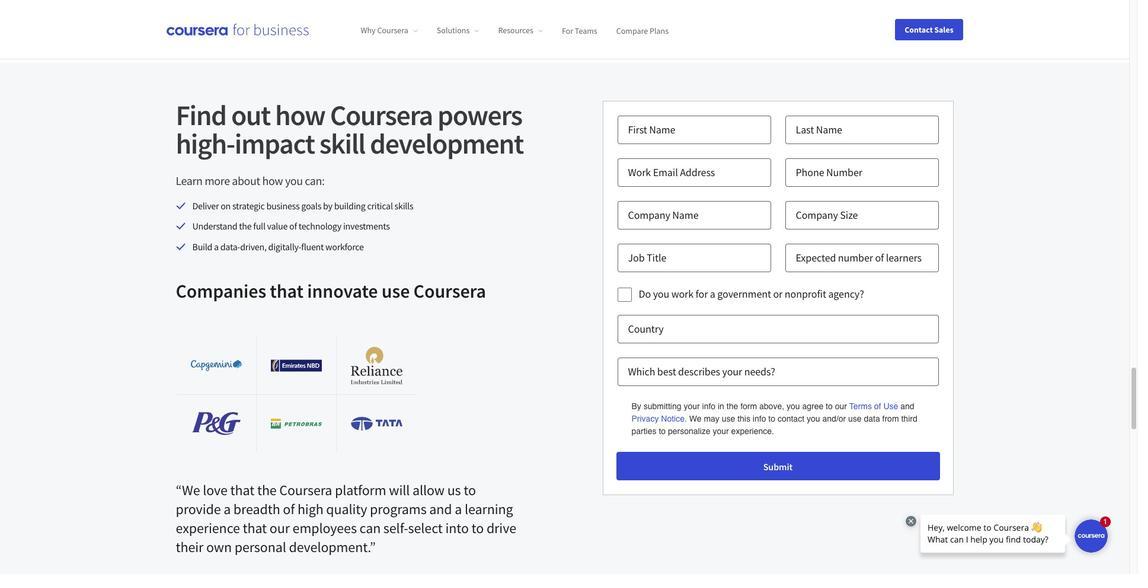 Task type: describe. For each thing, give the bounding box(es) containing it.
your inside we may use this info to contact you and/or use data from third parties to personalize your experience.
[[713, 427, 729, 436]]

experience
[[176, 519, 240, 537]]

info inside 'by submitting your info in the form above, you agree to our terms of use and privacy notice.'
[[703, 402, 716, 411]]

p&g logo image
[[192, 412, 241, 435]]

why coursera link
[[361, 25, 418, 36]]

resources
[[498, 25, 534, 36]]

2 vertical spatial that
[[243, 519, 267, 537]]

do you work for a government or nonprofit agency?
[[639, 287, 865, 301]]

about
[[232, 173, 260, 188]]

companies
[[176, 279, 266, 303]]

to right into
[[472, 519, 484, 537]]

work email address
[[628, 165, 716, 179]]

government
[[718, 287, 772, 301]]

by
[[632, 402, 642, 411]]

needs?
[[745, 365, 776, 379]]

coursera for business image
[[166, 23, 309, 35]]

agree to
[[803, 402, 833, 411]]

0 vertical spatial your
[[723, 365, 743, 379]]

full
[[253, 220, 266, 232]]

to right us
[[464, 481, 476, 499]]

find
[[176, 97, 226, 133]]

a up into
[[455, 500, 462, 518]]

provide
[[176, 500, 221, 518]]

workforce
[[326, 241, 364, 252]]

0 vertical spatial that
[[270, 279, 304, 303]]

high
[[298, 500, 324, 518]]

may
[[704, 414, 720, 424]]

capgemini logo image
[[191, 360, 242, 371]]

above,
[[760, 402, 785, 411]]

goals
[[302, 200, 322, 212]]

select
[[408, 519, 443, 537]]

describes
[[679, 365, 721, 379]]

driven,
[[240, 241, 267, 252]]

understand the full value of technology investments
[[192, 220, 390, 232]]

by
[[323, 200, 333, 212]]

investments
[[343, 220, 390, 232]]

privacy notice.
[[632, 414, 687, 424]]

by submitting your info in the form above, you agree to our terms of use and privacy notice.
[[632, 402, 917, 424]]

why coursera
[[361, 25, 409, 36]]

critical
[[367, 200, 393, 212]]

2 horizontal spatial use
[[849, 414, 862, 424]]

reliance logo image
[[351, 347, 402, 384]]

expected
[[796, 251, 837, 264]]

submit
[[764, 461, 793, 473]]

deliver on strategic business goals by building critical skills
[[192, 200, 414, 212]]

number
[[839, 251, 874, 264]]

name for company name
[[673, 208, 699, 222]]

this
[[738, 414, 751, 424]]

build a data-driven, digitally-fluent workforce
[[192, 241, 364, 252]]

experience.
[[732, 427, 775, 436]]

innovate
[[307, 279, 378, 303]]

breadth
[[234, 500, 280, 518]]

our inside we love that the coursera platform will allow us to provide a breadth of high quality programs and a learning experience that our employees can self-select into to drive their own personal development.
[[270, 519, 290, 537]]

personalize
[[668, 427, 711, 436]]

terms of
[[850, 402, 882, 411]]

or
[[774, 287, 783, 301]]

number
[[827, 165, 863, 179]]

last
[[796, 123, 814, 136]]

and inside we love that the coursera platform will allow us to provide a breadth of high quality programs and a learning experience that our employees can self-select into to drive their own personal development.
[[430, 500, 452, 518]]

out
[[231, 97, 270, 133]]

quality
[[326, 500, 367, 518]]

0 horizontal spatial use
[[382, 279, 410, 303]]

learn more about how you can:
[[176, 173, 325, 188]]

impact
[[235, 126, 315, 161]]

a left data-
[[214, 241, 219, 252]]

Last Name text field
[[786, 116, 939, 144]]

which best describes your needs?
[[628, 365, 776, 379]]

plans
[[650, 25, 669, 36]]

coursera inside we love that the coursera platform will allow us to provide a breadth of high quality programs and a learning experience that our employees can self-select into to drive their own personal development.
[[280, 481, 332, 499]]

use
[[884, 402, 899, 411]]

drive
[[487, 519, 517, 537]]

the inside we love that the coursera platform will allow us to provide a breadth of high quality programs and a learning experience that our employees can self-select into to drive their own personal development.
[[257, 481, 277, 499]]

Do you work for a government or nonprofit agency? checkbox
[[618, 288, 632, 302]]

parties
[[632, 427, 657, 436]]

0 vertical spatial the
[[239, 220, 252, 232]]

Phone Number telephone field
[[786, 158, 939, 187]]

compare plans link
[[617, 25, 669, 36]]

for teams
[[562, 25, 598, 36]]

privacy notice. link
[[632, 413, 687, 425]]

contact
[[905, 24, 933, 35]]

work
[[628, 165, 651, 179]]

us
[[448, 481, 461, 499]]

name for last name
[[817, 123, 843, 136]]

first name
[[628, 123, 676, 136]]

job
[[628, 251, 645, 264]]

on
[[221, 200, 231, 212]]

best
[[658, 365, 677, 379]]



Task type: vqa. For each thing, say whether or not it's contained in the screenshot.
Contact Sales Button
yes



Task type: locate. For each thing, give the bounding box(es) containing it.
their
[[176, 538, 204, 556]]

a
[[214, 241, 219, 252], [710, 287, 716, 301], [224, 500, 231, 518], [455, 500, 462, 518]]

1 vertical spatial the
[[727, 402, 739, 411]]

and/or
[[823, 414, 846, 424]]

we for love
[[182, 481, 200, 499]]

more
[[205, 173, 230, 188]]

to down above,
[[769, 414, 776, 424]]

you right the do
[[653, 287, 670, 301]]

to
[[769, 414, 776, 424], [659, 427, 666, 436], [464, 481, 476, 499], [472, 519, 484, 537]]

coursera inside find out how coursera powers high-impact skill development
[[330, 97, 433, 133]]

contact sales button
[[896, 19, 964, 40]]

name right last
[[817, 123, 843, 136]]

to down privacy notice. link
[[659, 427, 666, 436]]

expected number of learners
[[796, 251, 922, 264]]

company size
[[796, 208, 858, 222]]

you up contact
[[787, 402, 800, 411]]

that down digitally-
[[270, 279, 304, 303]]

and up 'third'
[[901, 402, 915, 411]]

business
[[267, 200, 300, 212]]

1 horizontal spatial company
[[796, 208, 839, 222]]

programs
[[370, 500, 427, 518]]

1 vertical spatial and
[[430, 500, 452, 518]]

from
[[883, 414, 900, 424]]

2 vertical spatial the
[[257, 481, 277, 499]]

petrobras logo image
[[271, 419, 322, 429]]

1 horizontal spatial use
[[722, 414, 736, 424]]

solutions
[[437, 25, 470, 36]]

powers
[[438, 97, 522, 133]]

the up breadth
[[257, 481, 277, 499]]

that down breadth
[[243, 519, 267, 537]]

0 horizontal spatial company
[[628, 208, 671, 222]]

you inside we may use this info to contact you and/or use data from third parties to personalize your experience.
[[807, 414, 821, 424]]

we
[[690, 414, 702, 424], [182, 481, 200, 499]]

we inside we may use this info to contact you and/or use data from third parties to personalize your experience.
[[690, 414, 702, 424]]

first
[[628, 123, 648, 136]]

contact
[[778, 414, 805, 424]]

0 vertical spatial our
[[836, 402, 848, 411]]

0 horizontal spatial and
[[430, 500, 452, 518]]

high-
[[176, 126, 235, 161]]

the left full
[[239, 220, 252, 232]]

info inside we may use this info to contact you and/or use data from third parties to personalize your experience.
[[753, 414, 767, 424]]

of left high
[[283, 500, 295, 518]]

we inside we love that the coursera platform will allow us to provide a breadth of high quality programs and a learning experience that our employees can self-select into to drive their own personal development.
[[182, 481, 200, 499]]

we love that the coursera platform will allow us to provide a breadth of high quality programs and a learning experience that our employees can self-select into to drive their own personal development.
[[176, 481, 517, 556]]

our up and/or
[[836, 402, 848, 411]]

strategic
[[232, 200, 265, 212]]

resources link
[[498, 25, 543, 36]]

0 vertical spatial of
[[289, 220, 297, 232]]

skill
[[320, 126, 365, 161]]

company up job title
[[628, 208, 671, 222]]

how right the out
[[275, 97, 325, 133]]

1 vertical spatial info
[[753, 414, 767, 424]]

info up experience.
[[753, 414, 767, 424]]

a right 'for'
[[710, 287, 716, 301]]

2 vertical spatial of
[[283, 500, 295, 518]]

the
[[239, 220, 252, 232], [727, 402, 739, 411], [257, 481, 277, 499]]

1 horizontal spatial we
[[690, 414, 702, 424]]

1 horizontal spatial and
[[901, 402, 915, 411]]

of inside we love that the coursera platform will allow us to provide a breadth of high quality programs and a learning experience that our employees can self-select into to drive their own personal development.
[[283, 500, 295, 518]]

0 horizontal spatial our
[[270, 519, 290, 537]]

value
[[267, 220, 288, 232]]

1 vertical spatial how
[[262, 173, 283, 188]]

use right 'innovate'
[[382, 279, 410, 303]]

digitally-
[[268, 241, 302, 252]]

self-
[[384, 519, 408, 537]]

size
[[841, 208, 858, 222]]

0 vertical spatial info
[[703, 402, 716, 411]]

email
[[653, 165, 678, 179]]

third
[[902, 414, 918, 424]]

can
[[360, 519, 381, 537]]

submit button
[[617, 452, 940, 481]]

2 horizontal spatial the
[[727, 402, 739, 411]]

name right first
[[650, 123, 676, 136]]

technology
[[299, 220, 342, 232]]

that up breadth
[[230, 481, 255, 499]]

1 vertical spatial we
[[182, 481, 200, 499]]

the inside 'by submitting your info in the form above, you agree to our terms of use and privacy notice.'
[[727, 402, 739, 411]]

our
[[836, 402, 848, 411], [270, 519, 290, 537]]

name for first name
[[650, 123, 676, 136]]

the right the in
[[727, 402, 739, 411]]

and inside 'by submitting your info in the form above, you agree to our terms of use and privacy notice.'
[[901, 402, 915, 411]]

and down allow
[[430, 500, 452, 518]]

1 company from the left
[[628, 208, 671, 222]]

build
[[192, 241, 212, 252]]

coursera
[[378, 25, 409, 36], [330, 97, 433, 133], [414, 279, 486, 303], [280, 481, 332, 499]]

name down work email address email field
[[673, 208, 699, 222]]

use down terms of
[[849, 414, 862, 424]]

you
[[285, 173, 303, 188], [653, 287, 670, 301], [787, 402, 800, 411], [807, 414, 821, 424]]

companies that innovate use coursera
[[176, 279, 486, 303]]

we up personalize
[[690, 414, 702, 424]]

address
[[680, 165, 716, 179]]

of right value
[[289, 220, 297, 232]]

a down love
[[224, 500, 231, 518]]

form
[[741, 402, 758, 411]]

1 horizontal spatial info
[[753, 414, 767, 424]]

1 vertical spatial that
[[230, 481, 255, 499]]

your left 'needs?' at the right bottom of the page
[[723, 365, 743, 379]]

0 vertical spatial we
[[690, 414, 702, 424]]

will
[[389, 481, 410, 499]]

for
[[696, 287, 708, 301]]

your up personalize
[[684, 402, 700, 411]]

info
[[703, 402, 716, 411], [753, 414, 767, 424]]

1 vertical spatial of
[[876, 251, 885, 264]]

use down the in
[[722, 414, 736, 424]]

phone
[[796, 165, 825, 179]]

company
[[628, 208, 671, 222], [796, 208, 839, 222]]

in
[[718, 402, 725, 411]]

1 horizontal spatial the
[[257, 481, 277, 499]]

how right about on the left of page
[[262, 173, 283, 188]]

learners
[[887, 251, 922, 264]]

last name
[[796, 123, 843, 136]]

can:
[[305, 173, 325, 188]]

allow
[[413, 481, 445, 499]]

our up personal
[[270, 519, 290, 537]]

teams
[[575, 25, 598, 36]]

learning
[[465, 500, 513, 518]]

1 vertical spatial your
[[684, 402, 700, 411]]

learn
[[176, 173, 203, 188]]

platform
[[335, 481, 386, 499]]

development.
[[289, 538, 370, 556]]

job title
[[628, 251, 667, 264]]

0 vertical spatial and
[[901, 402, 915, 411]]

title
[[647, 251, 667, 264]]

submitting
[[644, 402, 682, 411]]

First Name text field
[[618, 116, 771, 144]]

deliver
[[192, 200, 219, 212]]

you inside 'by submitting your info in the form above, you agree to our terms of use and privacy notice.'
[[787, 402, 800, 411]]

Company Name text field
[[618, 201, 771, 229]]

0 horizontal spatial info
[[703, 402, 716, 411]]

company left size
[[796, 208, 839, 222]]

you left the can:
[[285, 173, 303, 188]]

info left the in
[[703, 402, 716, 411]]

your down may
[[713, 427, 729, 436]]

tata logo image
[[351, 417, 402, 431]]

0 horizontal spatial we
[[182, 481, 200, 499]]

nonprofit
[[785, 287, 827, 301]]

employees
[[293, 519, 357, 537]]

Job Title text field
[[618, 244, 771, 272]]

data
[[864, 414, 881, 424]]

understand
[[192, 220, 237, 232]]

your inside 'by submitting your info in the form above, you agree to our terms of use and privacy notice.'
[[684, 402, 700, 411]]

you down agree to
[[807, 414, 821, 424]]

solutions link
[[437, 25, 479, 36]]

1 horizontal spatial our
[[836, 402, 848, 411]]

name
[[650, 123, 676, 136], [817, 123, 843, 136], [673, 208, 699, 222]]

contact sales
[[905, 24, 954, 35]]

2 company from the left
[[796, 208, 839, 222]]

company for company name
[[628, 208, 671, 222]]

2 vertical spatial your
[[713, 427, 729, 436]]

own
[[206, 538, 232, 556]]

fluent
[[302, 241, 324, 252]]

how inside find out how coursera powers high-impact skill development
[[275, 97, 325, 133]]

that
[[270, 279, 304, 303], [230, 481, 255, 499], [243, 519, 267, 537]]

1 vertical spatial our
[[270, 519, 290, 537]]

we up provide
[[182, 481, 200, 499]]

of right number
[[876, 251, 885, 264]]

0 horizontal spatial the
[[239, 220, 252, 232]]

country
[[628, 322, 664, 336]]

we for may
[[690, 414, 702, 424]]

development
[[370, 126, 524, 161]]

our inside 'by submitting your info in the form above, you agree to our terms of use and privacy notice.'
[[836, 402, 848, 411]]

0 vertical spatial how
[[275, 97, 325, 133]]

Work Email Address email field
[[618, 158, 771, 187]]

do
[[639, 287, 651, 301]]

company for company size
[[796, 208, 839, 222]]

find out how coursera powers high-impact skill development
[[176, 97, 524, 161]]

personal
[[235, 538, 286, 556]]

emirates logo image
[[271, 359, 322, 372]]



